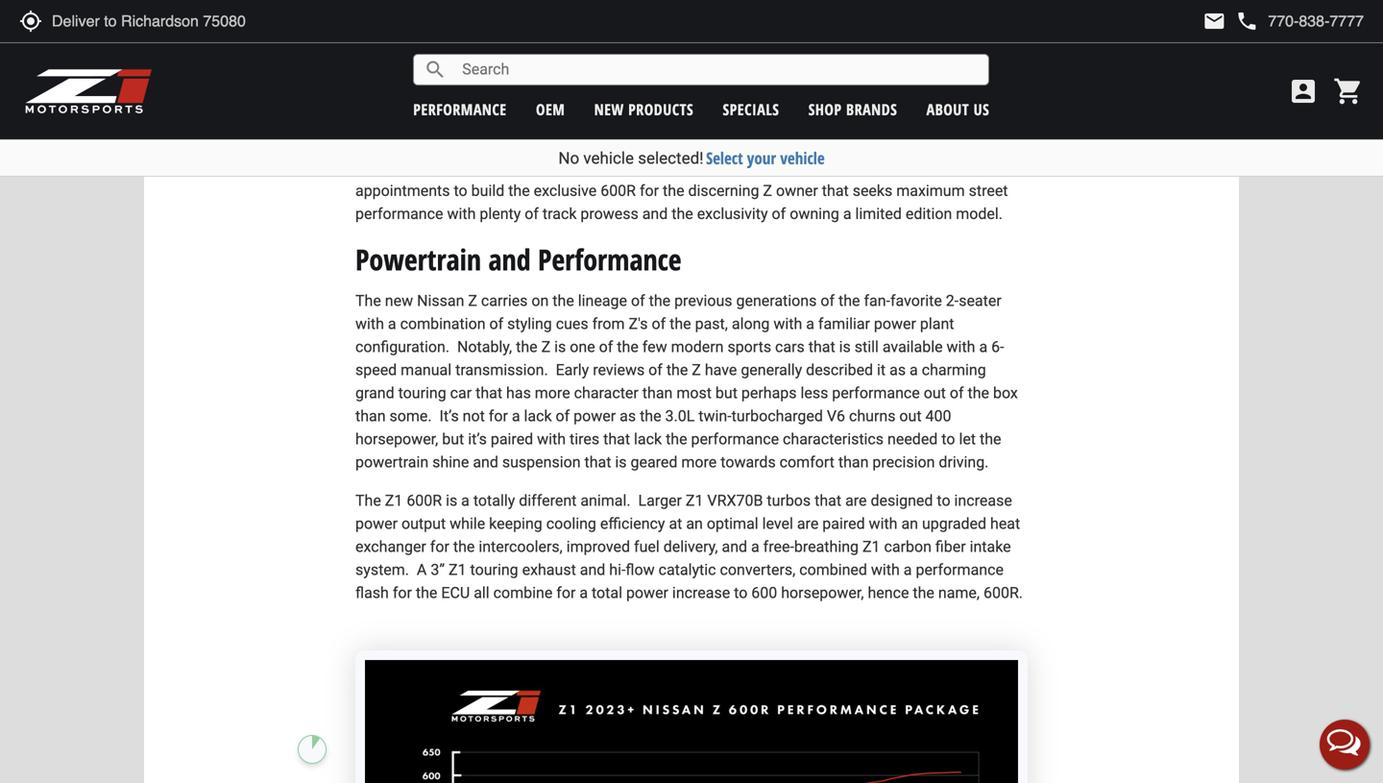 Task type: locate. For each thing, give the bounding box(es) containing it.
brands
[[847, 99, 898, 120]]

more right geared on the bottom of the page
[[682, 453, 717, 471]]

maximum
[[897, 181, 965, 200]]

not
[[463, 407, 485, 425]]

at up delivery,
[[669, 514, 683, 533]]

1 horizontal spatial increase
[[955, 491, 1013, 510]]

1 horizontal spatial as
[[620, 407, 636, 425]]

z1 up output
[[385, 491, 403, 510]]

vrx70b
[[708, 491, 763, 510]]

1 horizontal spatial touring
[[470, 560, 519, 579]]

0 vertical spatial touring
[[398, 384, 447, 402]]

has down 'notably,'
[[506, 384, 531, 402]]

1 horizontal spatial horsepower,
[[781, 584, 864, 602]]

1 vertical spatial more
[[682, 453, 717, 471]]

catalytic
[[659, 560, 716, 579]]

for down excellence
[[640, 181, 659, 200]]

exclusivity
[[697, 204, 768, 223]]

as down program
[[356, 135, 372, 154]]

out up needed
[[900, 407, 922, 425]]

with inside while the first z1 600r, appropriately sporting serial number 001, is spoken for, the z1 600r program is soon to be underway, at which point your z can be scheduled to get the 600r treatment as well.  z1 motorsports has been building high-powered z cars for the better part of 20 years and to celebrate two decades of performance excellence and innovation, z1 is now taking appointments to build the exclusive 600r for the discerning z owner that seeks maximum street performance with plenty of track prowess and the exclusivity of owning a limited edition model.
[[447, 204, 476, 223]]

program
[[356, 112, 413, 130]]

1 horizontal spatial at
[[669, 514, 683, 533]]

for inside the new nissan z carries on the lineage of the previous generations of the fan-favorite 2-seater with a combination of styling cues from z's of the past, along with a familiar power plant configuration.  notably, the z is one of the few modern sports cars that is still available with a 6- speed manual transmission.  early reviews of the z have generally described it as a charming grand touring car that has more character than most but perhaps less performance out of the box than some.  it's not for a lack of power as the 3.0l twin-turbocharged v6 churns out 400 horsepower, but it's paired with tires that lack the performance characteristics needed to let the powertrain shine and suspension that is geared more towards comfort than precision driving.
[[489, 407, 508, 425]]

has down underway,
[[525, 135, 550, 154]]

horsepower, down 'combined'
[[781, 584, 864, 602]]

1 horizontal spatial vehicle
[[781, 147, 825, 169]]

taking
[[893, 158, 935, 177]]

0 vertical spatial your
[[680, 112, 710, 130]]

an up "carbon"
[[902, 514, 919, 533]]

horsepower, inside the new nissan z carries on the lineage of the previous generations of the fan-favorite 2-seater with a combination of styling cues from z's of the past, along with a familiar power plant configuration.  notably, the z is one of the few modern sports cars that is still available with a 6- speed manual transmission.  early reviews of the z have generally described it as a charming grand touring car that has more character than most but perhaps less performance out of the box than some.  it's not for a lack of power as the 3.0l twin-turbocharged v6 churns out 400 horsepower, but it's paired with tires that lack the performance characteristics needed to let the powertrain shine and suspension that is geared more towards comfort than precision driving.
[[356, 430, 438, 448]]

celebrate
[[373, 158, 436, 177]]

point
[[642, 112, 676, 130]]

for,
[[869, 89, 891, 107]]

as down character
[[620, 407, 636, 425]]

a up while
[[461, 491, 470, 510]]

part
[[884, 135, 911, 154]]

can
[[727, 112, 752, 130]]

that right the turbos
[[815, 491, 842, 510]]

0 horizontal spatial as
[[356, 135, 372, 154]]

styling
[[507, 314, 552, 333]]

and down it's
[[473, 453, 499, 471]]

lack up suspension
[[524, 407, 552, 425]]

z1 down better
[[824, 158, 841, 177]]

2 horizontal spatial than
[[839, 453, 869, 471]]

0 horizontal spatial horsepower,
[[356, 430, 438, 448]]

your down serial on the top of page
[[680, 112, 710, 130]]

which
[[598, 112, 638, 130]]

0 horizontal spatial new
[[385, 291, 413, 310]]

0 vertical spatial as
[[356, 135, 372, 154]]

0 vertical spatial horsepower,
[[356, 430, 438, 448]]

to left let
[[942, 430, 956, 448]]

be right can
[[755, 112, 772, 130]]

600
[[752, 584, 778, 602]]

is up while
[[446, 491, 458, 510]]

v6
[[827, 407, 846, 425]]

of up familiar
[[821, 291, 835, 310]]

treatment
[[958, 112, 1024, 130]]

1 vertical spatial new
[[385, 291, 413, 310]]

0 horizontal spatial touring
[[398, 384, 447, 402]]

performance
[[413, 99, 507, 120], [549, 158, 637, 177], [356, 204, 443, 223], [832, 384, 920, 402], [691, 430, 779, 448], [916, 560, 1004, 579]]

lack up geared on the bottom of the page
[[634, 430, 662, 448]]

0 horizontal spatial more
[[535, 384, 570, 402]]

for right not
[[489, 407, 508, 425]]

has
[[525, 135, 550, 154], [506, 384, 531, 402]]

performance inside the z1 600r is a totally different animal.  larger z1 vrx70b turbos that are designed to increase power output while keeping cooling efficiency at an optimal level are paired with an upgraded heat exchanger for the intercoolers, improved fuel delivery, and a free-breathing z1 carbon fiber intake system.  a 3" z1 touring exhaust and hi-flow catalytic converters, combined with a performance flash for the ecu all combine for a total power increase to 600 horsepower, hence the name, 600r.
[[916, 560, 1004, 579]]

it
[[877, 361, 886, 379]]

performance down appointments
[[356, 204, 443, 223]]

build
[[471, 181, 505, 200]]

0 vertical spatial paired
[[491, 430, 533, 448]]

at for efficiency
[[669, 514, 683, 533]]

1 vertical spatial cars
[[775, 338, 805, 356]]

0 horizontal spatial but
[[442, 430, 464, 448]]

few
[[643, 338, 667, 356]]

0 horizontal spatial than
[[356, 407, 386, 425]]

prowess
[[581, 204, 639, 223]]

keeping
[[489, 514, 543, 533]]

all
[[474, 584, 490, 602]]

0 vertical spatial new
[[594, 99, 624, 120]]

power up exchanger
[[356, 514, 398, 533]]

paired inside the new nissan z carries on the lineage of the previous generations of the fan-favorite 2-seater with a combination of styling cues from z's of the past, along with a familiar power plant configuration.  notably, the z is one of the few modern sports cars that is still available with a 6- speed manual transmission.  early reviews of the z have generally described it as a charming grand touring car that has more character than most but perhaps less performance out of the box than some.  it's not for a lack of power as the 3.0l twin-turbocharged v6 churns out 400 horsepower, but it's paired with tires that lack the performance characteristics needed to let the powertrain shine and suspension that is geared more towards comfort than precision driving.
[[491, 430, 533, 448]]

are left designed at the bottom of page
[[846, 491, 867, 510]]

soon
[[433, 112, 467, 130]]

0 horizontal spatial paired
[[491, 430, 533, 448]]

fiber
[[936, 537, 966, 556]]

as
[[356, 135, 372, 154], [890, 361, 906, 379], [620, 407, 636, 425]]

a up speed
[[388, 314, 396, 333]]

power up 'tires'
[[574, 407, 616, 425]]

reviews
[[593, 361, 645, 379]]

2 vertical spatial than
[[839, 453, 869, 471]]

0 vertical spatial lack
[[524, 407, 552, 425]]

and down optimal
[[722, 537, 748, 556]]

new up building
[[594, 99, 624, 120]]

1 vertical spatial horsepower,
[[781, 584, 864, 602]]

0 vertical spatial cars
[[758, 135, 787, 154]]

z1
[[453, 89, 471, 107], [920, 89, 938, 107], [414, 135, 432, 154], [824, 158, 841, 177], [385, 491, 403, 510], [686, 491, 704, 510], [863, 537, 881, 556], [449, 560, 467, 579]]

0 horizontal spatial out
[[900, 407, 922, 425]]

out up 400
[[924, 384, 946, 402]]

1 an from the left
[[686, 514, 703, 533]]

touring down manual at the top left of page
[[398, 384, 447, 402]]

no vehicle selected! select your vehicle
[[559, 147, 825, 169]]

owner
[[776, 181, 818, 200]]

1 horizontal spatial are
[[846, 491, 867, 510]]

0 vertical spatial at
[[581, 112, 594, 130]]

paired right it's
[[491, 430, 533, 448]]

2-
[[946, 291, 959, 310]]

001,
[[768, 89, 797, 107]]

vehicle down the "which"
[[584, 148, 634, 168]]

while the first z1 600r, appropriately sporting serial number 001, is spoken for, the z1 600r program is soon to be underway, at which point your z can be scheduled to get the 600r treatment as well.  z1 motorsports has been building high-powered z cars for the better part of 20 years and to celebrate two decades of performance excellence and innovation, z1 is now taking appointments to build the exclusive 600r for the discerning z owner that seeks maximum street performance with plenty of track prowess and the exclusivity of owning a limited edition model.
[[356, 89, 1024, 223]]

to inside the new nissan z carries on the lineage of the previous generations of the fan-favorite 2-seater with a combination of styling cues from z's of the past, along with a familiar power plant configuration.  notably, the z is one of the few modern sports cars that is still available with a 6- speed manual transmission.  early reviews of the z have generally described it as a charming grand touring car that has more character than most but perhaps less performance out of the box than some.  it's not for a lack of power as the 3.0l twin-turbocharged v6 churns out 400 horsepower, but it's paired with tires that lack the performance characteristics needed to let the powertrain shine and suspension that is geared more towards comfort than precision driving.
[[942, 430, 956, 448]]

new left nissan
[[385, 291, 413, 310]]

geared
[[631, 453, 678, 471]]

delivery,
[[664, 537, 718, 556]]

sports
[[728, 338, 772, 356]]

1 the from the top
[[356, 291, 381, 310]]

0 horizontal spatial vehicle
[[584, 148, 634, 168]]

twin-
[[699, 407, 732, 425]]

it's
[[440, 407, 459, 425]]

as right it
[[890, 361, 906, 379]]

track
[[543, 204, 577, 223]]

combine
[[494, 584, 553, 602]]

z1 up 20 on the right top of page
[[920, 89, 938, 107]]

select
[[706, 147, 743, 169]]

driving.
[[939, 453, 989, 471]]

output
[[402, 514, 446, 533]]

increase up 'heat'
[[955, 491, 1013, 510]]

has inside the new nissan z carries on the lineage of the previous generations of the fan-favorite 2-seater with a combination of styling cues from z's of the past, along with a familiar power plant configuration.  notably, the z is one of the few modern sports cars that is still available with a 6- speed manual transmission.  early reviews of the z have generally described it as a charming grand touring car that has more character than most but perhaps less performance out of the box than some.  it's not for a lack of power as the 3.0l twin-turbocharged v6 churns out 400 horsepower, but it's paired with tires that lack the performance characteristics needed to let the powertrain shine and suspension that is geared more towards comfort than precision driving.
[[506, 384, 531, 402]]

horsepower, up powertrain
[[356, 430, 438, 448]]

z's
[[629, 314, 648, 333]]

performance link
[[413, 99, 507, 120]]

at inside while the first z1 600r, appropriately sporting serial number 001, is spoken for, the z1 600r program is soon to be underway, at which point your z can be scheduled to get the 600r treatment as well.  z1 motorsports has been building high-powered z cars for the better part of 20 years and to celebrate two decades of performance excellence and innovation, z1 is now taking appointments to build the exclusive 600r for the discerning z owner that seeks maximum street performance with plenty of track prowess and the exclusivity of owning a limited edition model.
[[581, 112, 594, 130]]

with
[[447, 204, 476, 223], [356, 314, 384, 333], [774, 314, 803, 333], [947, 338, 976, 356], [537, 430, 566, 448], [869, 514, 898, 533], [871, 560, 900, 579]]

cues
[[556, 314, 589, 333]]

1 vertical spatial the
[[356, 491, 381, 510]]

high-
[[648, 135, 682, 154]]

discerning
[[688, 181, 760, 200]]

is left now at the right of page
[[845, 158, 857, 177]]

with down designed at the bottom of page
[[869, 514, 898, 533]]

0 horizontal spatial lack
[[524, 407, 552, 425]]

1 vertical spatial lack
[[634, 430, 662, 448]]

and
[[995, 135, 1020, 154], [716, 158, 742, 177], [643, 204, 668, 223], [489, 240, 531, 279], [473, 453, 499, 471], [722, 537, 748, 556], [580, 560, 606, 579]]

0 horizontal spatial at
[[581, 112, 594, 130]]

be down 600r,
[[488, 112, 505, 130]]

2 horizontal spatial as
[[890, 361, 906, 379]]

get
[[868, 112, 889, 130]]

z
[[714, 112, 723, 130], [745, 135, 754, 154], [763, 181, 773, 200], [468, 291, 478, 310], [542, 338, 551, 356], [692, 361, 701, 379]]

z1 left "carbon"
[[863, 537, 881, 556]]

1 horizontal spatial but
[[716, 384, 738, 402]]

street
[[969, 181, 1008, 200]]

your inside while the first z1 600r, appropriately sporting serial number 001, is spoken for, the z1 600r program is soon to be underway, at which point your z can be scheduled to get the 600r treatment as well.  z1 motorsports has been building high-powered z cars for the better part of 20 years and to celebrate two decades of performance excellence and innovation, z1 is now taking appointments to build the exclusive 600r for the discerning z owner that seeks maximum street performance with plenty of track prowess and the exclusivity of owning a limited edition model.
[[680, 112, 710, 130]]

touring
[[398, 384, 447, 402], [470, 560, 519, 579]]

cars up generally
[[775, 338, 805, 356]]

1 vertical spatial than
[[356, 407, 386, 425]]

performance up the towards
[[691, 430, 779, 448]]

one
[[570, 338, 595, 356]]

of up z's
[[631, 291, 645, 310]]

comfort
[[780, 453, 835, 471]]

1 horizontal spatial than
[[643, 384, 673, 402]]

touring inside the z1 600r is a totally different animal.  larger z1 vrx70b turbos that are designed to increase power output while keeping cooling efficiency at an optimal level are paired with an upgraded heat exchanger for the intercoolers, improved fuel delivery, and a free-breathing z1 carbon fiber intake system.  a 3" z1 touring exhaust and hi-flow catalytic converters, combined with a performance flash for the ecu all combine for a total power increase to 600 horsepower, hence the name, 600r.
[[470, 560, 519, 579]]

but up shine
[[442, 430, 464, 448]]

1 vertical spatial at
[[669, 514, 683, 533]]

0 horizontal spatial increase
[[673, 584, 730, 602]]

2 vertical spatial as
[[620, 407, 636, 425]]

1 horizontal spatial lack
[[634, 430, 662, 448]]

improved
[[567, 537, 630, 556]]

with up speed
[[356, 314, 384, 333]]

shine
[[433, 453, 469, 471]]

tires
[[570, 430, 600, 448]]

of left no
[[531, 158, 545, 177]]

0 vertical spatial out
[[924, 384, 946, 402]]

is down first
[[417, 112, 429, 130]]

0 vertical spatial increase
[[955, 491, 1013, 510]]

a down "carbon"
[[904, 560, 912, 579]]

0 vertical spatial are
[[846, 491, 867, 510]]

0 vertical spatial than
[[643, 384, 673, 402]]

to up the upgraded at the bottom of the page
[[937, 491, 951, 510]]

combination
[[400, 314, 486, 333]]

that right 'tires'
[[604, 430, 630, 448]]

products
[[629, 99, 694, 120]]

larger
[[638, 491, 682, 510]]

0 horizontal spatial are
[[797, 514, 819, 533]]

suspension
[[502, 453, 581, 471]]

0 horizontal spatial be
[[488, 112, 505, 130]]

1 vertical spatial touring
[[470, 560, 519, 579]]

600r up treatment on the right of page
[[942, 89, 977, 107]]

at inside the z1 600r is a totally different animal.  larger z1 vrx70b turbos that are designed to increase power output while keeping cooling efficiency at an optimal level are paired with an upgraded heat exchanger for the intercoolers, improved fuel delivery, and a free-breathing z1 carbon fiber intake system.  a 3" z1 touring exhaust and hi-flow catalytic converters, combined with a performance flash for the ecu all combine for a total power increase to 600 horsepower, hence the name, 600r.
[[669, 514, 683, 533]]

nissan
[[417, 291, 465, 310]]

on
[[532, 291, 549, 310]]

0 horizontal spatial your
[[680, 112, 710, 130]]

with down build
[[447, 204, 476, 223]]

3"
[[431, 560, 445, 579]]

1 vertical spatial has
[[506, 384, 531, 402]]

to up motorsports on the left of the page
[[470, 112, 484, 130]]

performance down been
[[549, 158, 637, 177]]

the inside the new nissan z carries on the lineage of the previous generations of the fan-favorite 2-seater with a combination of styling cues from z's of the past, along with a familiar power plant configuration.  notably, the z is one of the few modern sports cars that is still available with a 6- speed manual transmission.  early reviews of the z have generally described it as a charming grand touring car that has more character than most but perhaps less performance out of the box than some.  it's not for a lack of power as the 3.0l twin-turbocharged v6 churns out 400 horsepower, but it's paired with tires that lack the performance characteristics needed to let the powertrain shine and suspension that is geared more towards comfort than precision driving.
[[356, 291, 381, 310]]

still
[[855, 338, 879, 356]]

1 vertical spatial paired
[[823, 514, 865, 533]]

phone link
[[1236, 10, 1364, 33]]

and up discerning
[[716, 158, 742, 177]]

needed
[[888, 430, 938, 448]]

1 horizontal spatial an
[[902, 514, 919, 533]]

1 vertical spatial your
[[747, 147, 777, 169]]

1 horizontal spatial paired
[[823, 514, 865, 533]]

the inside the z1 600r is a totally different animal.  larger z1 vrx70b turbos that are designed to increase power output while keeping cooling efficiency at an optimal level are paired with an upgraded heat exchanger for the intercoolers, improved fuel delivery, and a free-breathing z1 carbon fiber intake system.  a 3" z1 touring exhaust and hi-flow catalytic converters, combined with a performance flash for the ecu all combine for a total power increase to 600 horsepower, hence the name, 600r.
[[356, 491, 381, 510]]

as inside while the first z1 600r, appropriately sporting serial number 001, is spoken for, the z1 600r program is soon to be underway, at which point your z can be scheduled to get the 600r treatment as well.  z1 motorsports has been building high-powered z cars for the better part of 20 years and to celebrate two decades of performance excellence and innovation, z1 is now taking appointments to build the exclusive 600r for the discerning z owner that seeks maximum street performance with plenty of track prowess and the exclusivity of owning a limited edition model.
[[356, 135, 372, 154]]

new products
[[594, 99, 694, 120]]

specials
[[723, 99, 780, 120]]

and down improved
[[580, 560, 606, 579]]

0 vertical spatial the
[[356, 291, 381, 310]]

building
[[591, 135, 645, 154]]

1 horizontal spatial out
[[924, 384, 946, 402]]

z left can
[[714, 112, 723, 130]]

1 horizontal spatial be
[[755, 112, 772, 130]]

optimal
[[707, 514, 759, 533]]

level
[[763, 514, 794, 533]]

of down charming
[[950, 384, 964, 402]]

more down early at the top left
[[535, 384, 570, 402]]

the new nissan z carries on the lineage of the previous generations of the fan-favorite 2-seater with a combination of styling cues from z's of the past, along with a familiar power plant configuration.  notably, the z is one of the few modern sports cars that is still available with a 6- speed manual transmission.  early reviews of the z have generally described it as a charming grand touring car that has more character than most but perhaps less performance out of the box than some.  it's not for a lack of power as the 3.0l twin-turbocharged v6 churns out 400 horsepower, but it's paired with tires that lack the performance characteristics needed to let the powertrain shine and suspension that is geared more towards comfort than precision driving.
[[356, 291, 1018, 471]]

0 vertical spatial has
[[525, 135, 550, 154]]

a left 6-
[[980, 338, 988, 356]]

1 be from the left
[[488, 112, 505, 130]]

a inside while the first z1 600r, appropriately sporting serial number 001, is spoken for, the z1 600r program is soon to be underway, at which point your z can be scheduled to get the 600r treatment as well.  z1 motorsports has been building high-powered z cars for the better part of 20 years and to celebrate two decades of performance excellence and innovation, z1 is now taking appointments to build the exclusive 600r for the discerning z owner that seeks maximum street performance with plenty of track prowess and the exclusivity of owning a limited edition model.
[[843, 204, 852, 223]]

Search search field
[[447, 55, 989, 84]]

1 vertical spatial out
[[900, 407, 922, 425]]

a left limited
[[843, 204, 852, 223]]

0 horizontal spatial an
[[686, 514, 703, 533]]

2 the from the top
[[356, 491, 381, 510]]

paired up the breathing
[[823, 514, 865, 533]]

efficiency
[[600, 514, 665, 533]]

0 vertical spatial but
[[716, 384, 738, 402]]

towards
[[721, 453, 776, 471]]

at up been
[[581, 112, 594, 130]]

1 horizontal spatial your
[[747, 147, 777, 169]]

a
[[417, 560, 427, 579]]



Task type: vqa. For each thing, say whether or not it's contained in the screenshot.
2-
yes



Task type: describe. For each thing, give the bounding box(es) containing it.
z left carries
[[468, 291, 478, 310]]

and inside the new nissan z carries on the lineage of the previous generations of the fan-favorite 2-seater with a combination of styling cues from z's of the past, along with a familiar power plant configuration.  notably, the z is one of the few modern sports cars that is still available with a 6- speed manual transmission.  early reviews of the z have generally described it as a charming grand touring car that has more character than most but perhaps less performance out of the box than some.  it's not for a lack of power as the 3.0l twin-turbocharged v6 churns out 400 horsepower, but it's paired with tires that lack the performance characteristics needed to let the powertrain shine and suspension that is geared more towards comfort than precision driving.
[[473, 453, 499, 471]]

600r up prowess at the top left
[[601, 181, 636, 200]]

specials link
[[723, 99, 780, 120]]

and up carries
[[489, 240, 531, 279]]

scheduled
[[776, 112, 846, 130]]

exchanger
[[356, 537, 426, 556]]

it's
[[468, 430, 487, 448]]

the for the z1 600r is a totally different animal.  larger z1 vrx70b turbos that are designed to increase power output while keeping cooling efficiency at an optimal level are paired with an upgraded heat exchanger for the intercoolers, improved fuel delivery, and a free-breathing z1 carbon fiber intake system.  a 3" z1 touring exhaust and hi-flow catalytic converters, combined with a performance flash for the ecu all combine for a total power increase to 600 horsepower, hence the name, 600r.
[[356, 491, 381, 510]]

1 vertical spatial are
[[797, 514, 819, 533]]

to left celebrate
[[356, 158, 369, 177]]

carbon
[[884, 537, 932, 556]]

number
[[712, 89, 764, 107]]

is inside the z1 600r is a totally different animal.  larger z1 vrx70b turbos that are designed to increase power output while keeping cooling efficiency at an optimal level are paired with an upgraded heat exchanger for the intercoolers, improved fuel delivery, and a free-breathing z1 carbon fiber intake system.  a 3" z1 touring exhaust and hi-flow catalytic converters, combined with a performance flash for the ecu all combine for a total power increase to 600 horsepower, hence the name, 600r.
[[446, 491, 458, 510]]

and right prowess at the top left
[[643, 204, 668, 223]]

a left total
[[580, 584, 588, 602]]

to left the 600
[[734, 584, 748, 602]]

1 vertical spatial but
[[442, 430, 464, 448]]

shop
[[809, 99, 842, 120]]

limited
[[856, 204, 902, 223]]

cooling
[[546, 514, 597, 533]]

is left one
[[555, 338, 566, 356]]

horsepower, inside the z1 600r is a totally different animal.  larger z1 vrx70b turbos that are designed to increase power output while keeping cooling efficiency at an optimal level are paired with an upgraded heat exchanger for the intercoolers, improved fuel delivery, and a free-breathing z1 carbon fiber intake system.  a 3" z1 touring exhaust and hi-flow catalytic converters, combined with a performance flash for the ecu all combine for a total power increase to 600 horsepower, hence the name, 600r.
[[781, 584, 864, 602]]

the z1 600r is a totally different animal.  larger z1 vrx70b turbos that are designed to increase power output while keeping cooling efficiency at an optimal level are paired with an upgraded heat exchanger for the intercoolers, improved fuel delivery, and a free-breathing z1 carbon fiber intake system.  a 3" z1 touring exhaust and hi-flow catalytic converters, combined with a performance flash for the ecu all combine for a total power increase to 600 horsepower, hence the name, 600r.
[[356, 491, 1023, 602]]

turbos
[[767, 491, 811, 510]]

described
[[806, 361, 874, 379]]

cars inside the new nissan z carries on the lineage of the previous generations of the fan-favorite 2-seater with a combination of styling cues from z's of the past, along with a familiar power plant configuration.  notably, the z is one of the few modern sports cars that is still available with a 6- speed manual transmission.  early reviews of the z have generally described it as a charming grand touring car that has more character than most but perhaps less performance out of the box than some.  it's not for a lack of power as the 3.0l twin-turbocharged v6 churns out 400 horsepower, but it's paired with tires that lack the performance characteristics needed to let the powertrain shine and suspension that is geared more towards comfort than precision driving.
[[775, 338, 805, 356]]

of down carries
[[490, 314, 504, 333]]

to down two
[[454, 181, 468, 200]]

that up "described" on the top of page
[[809, 338, 836, 356]]

of down from on the top of page
[[599, 338, 613, 356]]

seater
[[959, 291, 1002, 310]]

breathing
[[795, 537, 859, 556]]

performance up "churns"
[[832, 384, 920, 402]]

box
[[994, 384, 1018, 402]]

2 an from the left
[[902, 514, 919, 533]]

underway,
[[508, 112, 577, 130]]

z down innovation,
[[763, 181, 773, 200]]

at for underway,
[[581, 112, 594, 130]]

for up 3"
[[430, 537, 450, 556]]

of down few
[[649, 361, 663, 379]]

notably,
[[457, 338, 512, 356]]

a down available
[[910, 361, 918, 379]]

past,
[[695, 314, 728, 333]]

with down generations
[[774, 314, 803, 333]]

and down treatment on the right of page
[[995, 135, 1020, 154]]

1 vertical spatial increase
[[673, 584, 730, 602]]

powertrain
[[356, 240, 481, 279]]

performance up motorsports on the left of the page
[[413, 99, 507, 120]]

name,
[[939, 584, 980, 602]]

of right z's
[[652, 314, 666, 333]]

have
[[705, 361, 737, 379]]

that inside while the first z1 600r, appropriately sporting serial number 001, is spoken for, the z1 600r program is soon to be underway, at which point your z can be scheduled to get the 600r treatment as well.  z1 motorsports has been building high-powered z cars for the better part of 20 years and to celebrate two decades of performance excellence and innovation, z1 is now taking appointments to build the exclusive 600r for the discerning z owner that seeks maximum street performance with plenty of track prowess and the exclusivity of owning a limited edition model.
[[822, 181, 849, 200]]

1 horizontal spatial new
[[594, 99, 624, 120]]

20
[[933, 135, 950, 154]]

serial
[[671, 89, 708, 107]]

been
[[553, 135, 587, 154]]

flow
[[626, 560, 655, 579]]

seeks
[[853, 181, 893, 200]]

z1 right first
[[453, 89, 471, 107]]

for right flash
[[393, 584, 412, 602]]

new products link
[[594, 99, 694, 120]]

oem
[[536, 99, 565, 120]]

fan-
[[864, 291, 891, 310]]

with up suspension
[[537, 430, 566, 448]]

a up "converters,"
[[751, 537, 760, 556]]

z1 motorsports logo image
[[24, 67, 153, 115]]

while
[[356, 89, 393, 107]]

two
[[440, 158, 465, 177]]

paired inside the z1 600r is a totally different animal.  larger z1 vrx70b turbos that are designed to increase power output while keeping cooling efficiency at an optimal level are paired with an upgraded heat exchanger for the intercoolers, improved fuel delivery, and a free-breathing z1 carbon fiber intake system.  a 3" z1 touring exhaust and hi-flow catalytic converters, combined with a performance flash for the ecu all combine for a total power increase to 600 horsepower, hence the name, 600r.
[[823, 514, 865, 533]]

600r inside the z1 600r is a totally different animal.  larger z1 vrx70b turbos that are designed to increase power output while keeping cooling efficiency at an optimal level are paired with an upgraded heat exchanger for the intercoolers, improved fuel delivery, and a free-breathing z1 carbon fiber intake system.  a 3" z1 touring exhaust and hi-flow catalytic converters, combined with a performance flash for the ecu all combine for a total power increase to 600 horsepower, hence the name, 600r.
[[407, 491, 442, 510]]

has inside while the first z1 600r, appropriately sporting serial number 001, is spoken for, the z1 600r program is soon to be underway, at which point your z can be scheduled to get the 600r treatment as well.  z1 motorsports has been building high-powered z cars for the better part of 20 years and to celebrate two decades of performance excellence and innovation, z1 is now taking appointments to build the exclusive 600r for the discerning z owner that seeks maximum street performance with plenty of track prowess and the exclusivity of owning a limited edition model.
[[525, 135, 550, 154]]

about us link
[[927, 99, 990, 120]]

phone
[[1236, 10, 1259, 33]]

previous
[[675, 291, 733, 310]]

a right not
[[512, 407, 520, 425]]

let
[[959, 430, 976, 448]]

turbocharged
[[732, 407, 823, 425]]

churns
[[849, 407, 896, 425]]

car
[[450, 384, 472, 402]]

better
[[840, 135, 880, 154]]

of down 'owner'
[[772, 204, 786, 223]]

touring inside the new nissan z carries on the lineage of the previous generations of the fan-favorite 2-seater with a combination of styling cues from z's of the past, along with a familiar power plant configuration.  notably, the z is one of the few modern sports cars that is still available with a 6- speed manual transmission.  early reviews of the z have generally described it as a charming grand touring car that has more character than most but perhaps less performance out of the box than some.  it's not for a lack of power as the 3.0l twin-turbocharged v6 churns out 400 horsepower, but it's paired with tires that lack the performance characteristics needed to let the powertrain shine and suspension that is geared more towards comfort than precision driving.
[[398, 384, 447, 402]]

us
[[974, 99, 990, 120]]

fuel
[[634, 537, 660, 556]]

with up hence
[[871, 560, 900, 579]]

is left still
[[839, 338, 851, 356]]

is left geared on the bottom of the page
[[615, 453, 627, 471]]

of up 'tires'
[[556, 407, 570, 425]]

to left get
[[850, 112, 864, 130]]

powertrain and performance
[[356, 240, 682, 279]]

totally
[[474, 491, 515, 510]]

innovation,
[[746, 158, 820, 177]]

1 horizontal spatial more
[[682, 453, 717, 471]]

upgraded
[[922, 514, 987, 533]]

selected!
[[638, 148, 704, 168]]

sporting
[[610, 89, 667, 107]]

600r.
[[984, 584, 1023, 602]]

different
[[519, 491, 577, 510]]

that up not
[[476, 384, 503, 402]]

for down scheduled at the right
[[791, 135, 810, 154]]

select your vehicle link
[[706, 147, 825, 169]]

exhaust
[[522, 560, 576, 579]]

a left familiar
[[806, 314, 815, 333]]

with up charming
[[947, 338, 976, 356]]

total
[[592, 584, 623, 602]]

oem link
[[536, 99, 565, 120]]

motorsports
[[436, 135, 521, 154]]

600r,
[[475, 89, 513, 107]]

of left 20 on the right top of page
[[915, 135, 929, 154]]

that down 'tires'
[[585, 453, 612, 471]]

cars inside while the first z1 600r, appropriately sporting serial number 001, is spoken for, the z1 600r program is soon to be underway, at which point your z can be scheduled to get the 600r treatment as well.  z1 motorsports has been building high-powered z cars for the better part of 20 years and to celebrate two decades of performance excellence and innovation, z1 is now taking appointments to build the exclusive 600r for the discerning z owner that seeks maximum street performance with plenty of track prowess and the exclusivity of owning a limited edition model.
[[758, 135, 787, 154]]

free-
[[764, 537, 795, 556]]

2 be from the left
[[755, 112, 772, 130]]

combined
[[800, 560, 868, 579]]

designed
[[871, 491, 933, 510]]

vehicle inside no vehicle selected! select your vehicle
[[584, 148, 634, 168]]

exclusive
[[534, 181, 597, 200]]

generations
[[737, 291, 817, 310]]

the for the new nissan z carries on the lineage of the previous generations of the fan-favorite 2-seater with a combination of styling cues from z's of the past, along with a familiar power plant configuration.  notably, the z is one of the few modern sports cars that is still available with a 6- speed manual transmission.  early reviews of the z have generally described it as a charming grand touring car that has more character than most but perhaps less performance out of the box than some.  it's not for a lack of power as the 3.0l twin-turbocharged v6 churns out 400 horsepower, but it's paired with tires that lack the performance characteristics needed to let the powertrain shine and suspension that is geared more towards comfort than precision driving.
[[356, 291, 381, 310]]

z down styling
[[542, 338, 551, 356]]

of left "track"
[[525, 204, 539, 223]]

z down modern
[[692, 361, 701, 379]]

intercoolers,
[[479, 537, 563, 556]]

converters,
[[720, 560, 796, 579]]

less
[[801, 384, 829, 402]]

generally
[[741, 361, 803, 379]]

power up available
[[874, 314, 917, 333]]

1 vertical spatial as
[[890, 361, 906, 379]]

edition
[[906, 204, 953, 223]]

shop brands link
[[809, 99, 898, 120]]

power down flow
[[626, 584, 669, 602]]

is up scheduled at the right
[[801, 89, 812, 107]]

that inside the z1 600r is a totally different animal.  larger z1 vrx70b turbos that are designed to increase power output while keeping cooling efficiency at an optimal level are paired with an upgraded heat exchanger for the intercoolers, improved fuel delivery, and a free-breathing z1 carbon fiber intake system.  a 3" z1 touring exhaust and hi-flow catalytic converters, combined with a performance flash for the ecu all combine for a total power increase to 600 horsepower, hence the name, 600r.
[[815, 491, 842, 510]]

z1 right larger
[[686, 491, 704, 510]]

z1 up celebrate
[[414, 135, 432, 154]]

grand
[[356, 384, 395, 402]]

600r up 20 on the right top of page
[[919, 112, 954, 130]]

available
[[883, 338, 943, 356]]

about
[[927, 99, 970, 120]]

plenty
[[480, 204, 521, 223]]

z down can
[[745, 135, 754, 154]]

3.0l
[[665, 407, 695, 425]]

along
[[732, 314, 770, 333]]

0 vertical spatial more
[[535, 384, 570, 402]]

shopping_cart link
[[1329, 76, 1364, 107]]

owning
[[790, 204, 840, 223]]

z1 right 3"
[[449, 560, 467, 579]]

performance
[[538, 240, 682, 279]]

shopping_cart
[[1334, 76, 1364, 107]]

precision
[[873, 453, 935, 471]]

search
[[424, 58, 447, 81]]

new inside the new nissan z carries on the lineage of the previous generations of the fan-favorite 2-seater with a combination of styling cues from z's of the past, along with a familiar power plant configuration.  notably, the z is one of the few modern sports cars that is still available with a 6- speed manual transmission.  early reviews of the z have generally described it as a charming grand touring car that has more character than most but perhaps less performance out of the box than some.  it's not for a lack of power as the 3.0l twin-turbocharged v6 churns out 400 horsepower, but it's paired with tires that lack the performance characteristics needed to let the powertrain shine and suspension that is geared more towards comfort than precision driving.
[[385, 291, 413, 310]]

plant
[[920, 314, 955, 333]]

lineage
[[578, 291, 627, 310]]

for down exhaust
[[557, 584, 576, 602]]



